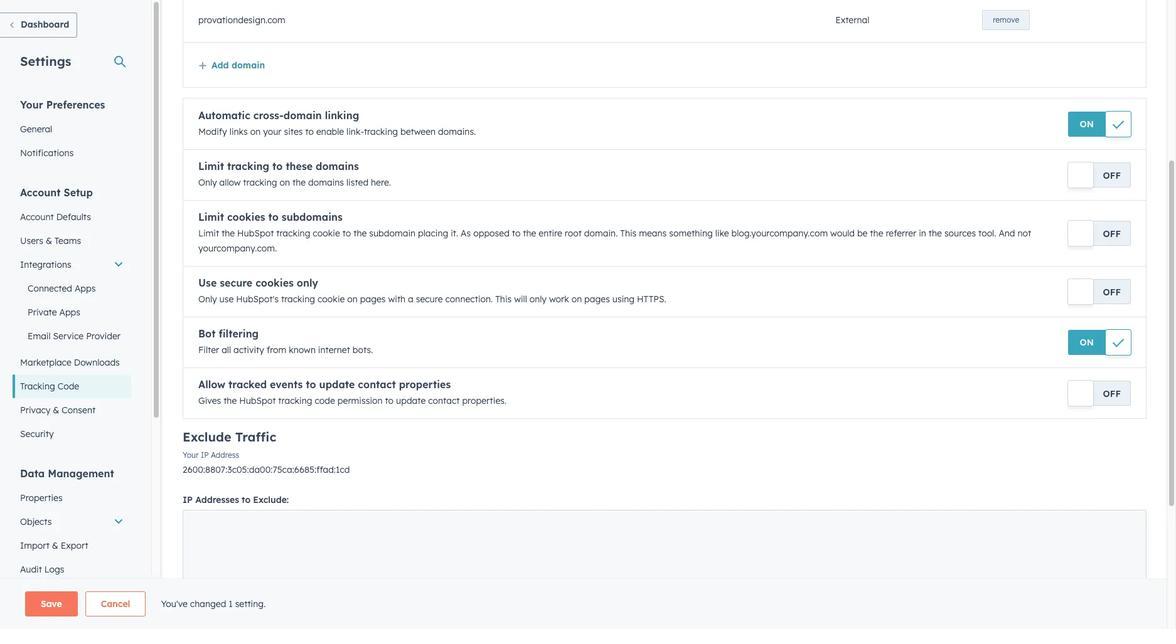 Task type: describe. For each thing, give the bounding box(es) containing it.
use for secure
[[198, 277, 217, 289]]

import & export link
[[13, 534, 131, 558]]

these
[[286, 160, 313, 173]]

use for dashes
[[183, 611, 196, 621]]

audit logs
[[20, 564, 64, 576]]

tracking inside limit cookies to subdomains limit the hubspot tracking cookie to the subdomain placing it. as opposed to the entire root domain. this means something like blog.yourcompany.com would be the referrer in the sources tool. and not yourcompany.com.
[[276, 228, 310, 239]]

email service provider
[[28, 331, 120, 342]]

import
[[20, 540, 50, 552]]

to up code
[[306, 378, 316, 391]]

root
[[565, 228, 582, 239]]

users & teams link
[[13, 229, 131, 253]]

audit logs link
[[13, 558, 131, 582]]

only inside use secure cookies only only use hubspot's tracking cookie on pages with a secure connection. this will only work on pages using https.
[[198, 294, 217, 305]]

security
[[20, 429, 54, 440]]

activity
[[234, 345, 264, 356]]

3 limit from the top
[[198, 228, 219, 239]]

on right 'work'
[[572, 294, 582, 305]]

users & teams
[[20, 235, 81, 247]]

1 vertical spatial contact
[[428, 395, 460, 407]]

subdomains
[[282, 211, 343, 223]]

link-
[[346, 126, 364, 137]]

0 horizontal spatial only
[[297, 277, 318, 289]]

1 horizontal spatial update
[[396, 395, 426, 407]]

to right permission
[[385, 395, 394, 407]]

off for limit cookies to subdomains
[[1103, 228, 1121, 240]]

apps for private apps
[[59, 307, 80, 318]]

addresses.
[[346, 611, 385, 621]]

notifications link
[[13, 141, 131, 165]]

exclude traffic your ip address 2600:8807:3c05:da00:75ca:6685:ffad:1cd
[[183, 429, 350, 476]]

a
[[408, 294, 413, 305]]

& for teams
[[46, 235, 52, 247]]

account for account defaults
[[20, 212, 54, 223]]

& for export
[[52, 540, 58, 552]]

connected apps link
[[13, 277, 131, 301]]

traffic
[[235, 429, 276, 445]]

to inside limit tracking to these domains only allow tracking on the domains listed here.
[[272, 160, 283, 173]]

off for use secure cookies only
[[1103, 287, 1121, 298]]

external
[[836, 14, 869, 25]]

linking
[[325, 109, 359, 122]]

gives
[[198, 395, 221, 407]]

domain inside "automatic cross-domain linking modify links on your sites to enable link-tracking between domains."
[[284, 109, 322, 122]]

code
[[58, 381, 79, 392]]

2 pages from the left
[[584, 294, 610, 305]]

63.139.127.0
[[437, 611, 480, 621]]

subdomain
[[369, 228, 416, 239]]

only inside limit tracking to these domains only allow tracking on the domains listed here.
[[198, 177, 217, 188]]

not
[[1018, 228, 1031, 239]]

ip inside exclude traffic your ip address 2600:8807:3c05:da00:75ca:6685:ffad:1cd
[[201, 451, 209, 460]]

consent
[[62, 405, 95, 416]]

tracking up allow
[[227, 160, 269, 173]]

to down 1
[[227, 611, 234, 621]]

hubspot's
[[236, 294, 279, 305]]

setting.
[[235, 599, 266, 610]]

dashes
[[199, 611, 225, 621]]

cookies inside limit cookies to subdomains limit the hubspot tracking cookie to the subdomain placing it. as opposed to the entire root domain. this means something like blog.yourcompany.com would be the referrer in the sources tool. and not yourcompany.com.
[[227, 211, 265, 223]]

dashboard link
[[0, 13, 77, 38]]

links
[[230, 126, 248, 137]]

your inside your preferences element
[[20, 99, 43, 111]]

0 vertical spatial contact
[[358, 378, 396, 391]]

as
[[461, 228, 471, 239]]

the inside allow tracked events to update contact properties gives the hubspot tracking code permission to update contact properties.
[[224, 395, 237, 407]]

export
[[61, 540, 88, 552]]

tracking inside allow tracked events to update contact properties gives the hubspot tracking code permission to update contact properties.
[[278, 395, 312, 407]]

remove button
[[982, 10, 1030, 30]]

on for automatic cross-domain linking
[[1080, 119, 1094, 130]]

account setup element
[[13, 186, 131, 446]]

1
[[229, 599, 233, 610]]

limit cookies to subdomains limit the hubspot tracking cookie to the subdomain placing it. as opposed to the entire root domain. this means something like blog.yourcompany.com would be the referrer in the sources tool. and not yourcompany.com.
[[198, 211, 1031, 254]]

for
[[387, 611, 400, 621]]

cross-
[[253, 109, 284, 122]]

IP Addresses to Exclude: text field
[[183, 510, 1147, 586]]

save
[[41, 599, 62, 610]]

cookie for subdomains
[[313, 228, 340, 239]]

email service provider link
[[13, 324, 131, 348]]

data management
[[20, 468, 114, 480]]

means
[[639, 228, 667, 239]]

permission
[[338, 395, 383, 407]]

general
[[20, 124, 52, 135]]

be
[[857, 228, 868, 239]]

will
[[514, 294, 527, 305]]

account for account setup
[[20, 186, 61, 199]]

limit for limit cookies to subdomains
[[198, 211, 224, 223]]

the left subdomain
[[353, 228, 367, 239]]

referrer
[[886, 228, 917, 239]]

add domain
[[212, 60, 265, 71]]

known
[[289, 345, 316, 356]]

0 horizontal spatial domain
[[232, 60, 265, 71]]

63.139.127.255
[[487, 611, 538, 621]]

something
[[669, 228, 713, 239]]

provider
[[86, 331, 120, 342]]

on inside "automatic cross-domain linking modify links on your sites to enable link-tracking between domains."
[[250, 126, 261, 137]]

use
[[219, 294, 234, 305]]

connected
[[28, 283, 72, 294]]

in
[[919, 228, 926, 239]]

https.
[[637, 294, 666, 305]]

off for limit tracking to these domains
[[1103, 170, 1121, 181]]

tracking
[[20, 381, 55, 392]]

data management element
[[13, 467, 131, 582]]

-
[[482, 611, 485, 621]]

0 vertical spatial update
[[319, 378, 355, 391]]

tracking code
[[20, 381, 79, 392]]

this inside use secure cookies only only use hubspot's tracking cookie on pages with a secure connection. this will only work on pages using https.
[[495, 294, 512, 305]]

downloads
[[74, 357, 120, 368]]

add domain button
[[198, 60, 265, 71]]

example:
[[402, 611, 435, 621]]



Task type: vqa. For each thing, say whether or not it's contained in the screenshot.
Create
no



Task type: locate. For each thing, give the bounding box(es) containing it.
0 vertical spatial limit
[[198, 160, 224, 173]]

automatic cross-domain linking modify links on your sites to enable link-tracking between domains.
[[198, 109, 476, 137]]

allow tracked events to update contact properties gives the hubspot tracking code permission to update contact properties.
[[198, 378, 507, 407]]

private
[[28, 307, 57, 318]]

on left with at the top
[[347, 294, 358, 305]]

tool.
[[978, 228, 996, 239]]

with
[[388, 294, 406, 305]]

to left these
[[272, 160, 283, 173]]

2 vertical spatial &
[[52, 540, 58, 552]]

1 vertical spatial &
[[53, 405, 59, 416]]

tracking down events
[[278, 395, 312, 407]]

the down these
[[292, 177, 306, 188]]

1 vertical spatial on
[[1080, 337, 1094, 348]]

& for consent
[[53, 405, 59, 416]]

domains up listed
[[316, 160, 359, 173]]

account up users at the top of the page
[[20, 212, 54, 223]]

contact down properties
[[428, 395, 460, 407]]

private apps link
[[13, 301, 131, 324]]

ip right of
[[335, 611, 344, 621]]

exclude:
[[253, 495, 289, 506]]

0 vertical spatial cookies
[[227, 211, 265, 223]]

0 vertical spatial your
[[20, 99, 43, 111]]

cancel button
[[85, 592, 146, 617]]

0 vertical spatial &
[[46, 235, 52, 247]]

exclude
[[183, 429, 231, 445]]

to left subdomains
[[268, 211, 279, 223]]

1 only from the top
[[198, 177, 217, 188]]

apps up service at the bottom of the page
[[59, 307, 80, 318]]

0 horizontal spatial update
[[319, 378, 355, 391]]

1 horizontal spatial ip
[[201, 451, 209, 460]]

general link
[[13, 117, 131, 141]]

1 vertical spatial this
[[495, 294, 512, 305]]

limit up yourcompany.com.
[[198, 228, 219, 239]]

1 account from the top
[[20, 186, 61, 199]]

ip
[[201, 451, 209, 460], [183, 495, 193, 506], [335, 611, 344, 621]]

domain right add
[[232, 60, 265, 71]]

& right privacy at the left bottom
[[53, 405, 59, 416]]

1 vertical spatial apps
[[59, 307, 80, 318]]

1 vertical spatial limit
[[198, 211, 224, 223]]

& right users at the top of the page
[[46, 235, 52, 247]]

1 vertical spatial cookies
[[256, 277, 294, 289]]

to down subdomains
[[342, 228, 351, 239]]

pages left with at the top
[[360, 294, 386, 305]]

hubspot inside limit cookies to subdomains limit the hubspot tracking cookie to the subdomain placing it. as opposed to the entire root domain. this means something like blog.yourcompany.com would be the referrer in the sources tool. and not yourcompany.com.
[[237, 228, 274, 239]]

marketplace downloads link
[[13, 351, 131, 375]]

1 vertical spatial your
[[183, 451, 199, 460]]

automatic
[[198, 109, 250, 122]]

ip left addresses
[[183, 495, 193, 506]]

entire
[[539, 228, 562, 239], [274, 611, 296, 621]]

3 off from the top
[[1103, 287, 1121, 298]]

0 vertical spatial secure
[[220, 277, 252, 289]]

the right opposed
[[523, 228, 536, 239]]

cookie inside use secure cookies only only use hubspot's tracking cookie on pages with a secure connection. this will only work on pages using https.
[[318, 294, 345, 305]]

allow
[[198, 378, 225, 391]]

domains
[[316, 160, 359, 173], [308, 177, 344, 188]]

to right sites
[[305, 126, 314, 137]]

like
[[715, 228, 729, 239]]

1 limit from the top
[[198, 160, 224, 173]]

limit inside limit tracking to these domains only allow tracking on the domains listed here.
[[198, 160, 224, 173]]

2 horizontal spatial ip
[[335, 611, 344, 621]]

dashboard
[[21, 19, 69, 30]]

properties
[[20, 493, 63, 504]]

update
[[319, 378, 355, 391], [396, 395, 426, 407]]

only left allow
[[198, 177, 217, 188]]

ranges
[[298, 611, 323, 621]]

1 vertical spatial hubspot
[[239, 395, 276, 407]]

only
[[297, 277, 318, 289], [530, 294, 547, 305]]

2 off from the top
[[1103, 228, 1121, 240]]

use secure cookies only only use hubspot's tracking cookie on pages with a secure connection. this will only work on pages using https.
[[198, 277, 666, 305]]

to right opposed
[[512, 228, 521, 239]]

between
[[400, 126, 436, 137]]

cookie inside limit cookies to subdomains limit the hubspot tracking cookie to the subdomain placing it. as opposed to the entire root domain. this means something like blog.yourcompany.com would be the referrer in the sources tool. and not yourcompany.com.
[[313, 228, 340, 239]]

1 horizontal spatial domain
[[284, 109, 322, 122]]

on inside limit tracking to these domains only allow tracking on the domains listed here.
[[280, 177, 290, 188]]

your up general
[[20, 99, 43, 111]]

on for bot filtering
[[1080, 337, 1094, 348]]

bots.
[[353, 345, 373, 356]]

this left will
[[495, 294, 512, 305]]

the inside limit tracking to these domains only allow tracking on the domains listed here.
[[292, 177, 306, 188]]

use dashes to represent entire ranges of ip addresses. for example: 63.139.127.0 - 63.139.127.255
[[183, 611, 538, 621]]

cookie for only
[[318, 294, 345, 305]]

limit tracking to these domains only allow tracking on the domains listed here.
[[198, 160, 391, 188]]

0 vertical spatial apps
[[75, 283, 96, 294]]

0 vertical spatial account
[[20, 186, 61, 199]]

properties
[[399, 378, 451, 391]]

secure up use
[[220, 277, 252, 289]]

the right gives
[[224, 395, 237, 407]]

0 vertical spatial ip
[[201, 451, 209, 460]]

yourcompany.com.
[[198, 243, 277, 254]]

using
[[612, 294, 635, 305]]

your down exclude
[[183, 451, 199, 460]]

listed
[[346, 177, 368, 188]]

0 vertical spatial entire
[[539, 228, 562, 239]]

cookie down subdomains
[[313, 228, 340, 239]]

1 horizontal spatial only
[[530, 294, 547, 305]]

1 vertical spatial only
[[198, 294, 217, 305]]

blog.yourcompany.com
[[731, 228, 828, 239]]

email
[[28, 331, 51, 342]]

ip down exclude
[[201, 451, 209, 460]]

1 horizontal spatial pages
[[584, 294, 610, 305]]

use down you've
[[183, 611, 196, 621]]

& inside data management element
[[52, 540, 58, 552]]

account defaults
[[20, 212, 91, 223]]

on
[[250, 126, 261, 137], [280, 177, 290, 188], [347, 294, 358, 305], [572, 294, 582, 305]]

1 horizontal spatial entire
[[539, 228, 562, 239]]

0 vertical spatial only
[[297, 277, 318, 289]]

setup
[[64, 186, 93, 199]]

your inside exclude traffic your ip address 2600:8807:3c05:da00:75ca:6685:ffad:1cd
[[183, 451, 199, 460]]

1 vertical spatial domain
[[284, 109, 322, 122]]

& left export at the left bottom
[[52, 540, 58, 552]]

cookies up hubspot's
[[256, 277, 294, 289]]

opposed
[[473, 228, 510, 239]]

0 horizontal spatial your
[[20, 99, 43, 111]]

to left exclude:
[[242, 495, 251, 506]]

2 only from the top
[[198, 294, 217, 305]]

on
[[1080, 119, 1094, 130], [1080, 337, 1094, 348]]

only right will
[[530, 294, 547, 305]]

defaults
[[56, 212, 91, 223]]

hubspot up yourcompany.com.
[[237, 228, 274, 239]]

bot
[[198, 328, 216, 340]]

4 off from the top
[[1103, 389, 1121, 400]]

tracking down subdomains
[[276, 228, 310, 239]]

data
[[20, 468, 45, 480]]

0 horizontal spatial use
[[183, 611, 196, 621]]

1 horizontal spatial contact
[[428, 395, 460, 407]]

represent
[[237, 611, 272, 621]]

2 vertical spatial ip
[[335, 611, 344, 621]]

hubspot
[[237, 228, 274, 239], [239, 395, 276, 407]]

add
[[212, 60, 229, 71]]

and
[[999, 228, 1015, 239]]

1 horizontal spatial this
[[620, 228, 637, 239]]

to
[[305, 126, 314, 137], [272, 160, 283, 173], [268, 211, 279, 223], [342, 228, 351, 239], [512, 228, 521, 239], [306, 378, 316, 391], [385, 395, 394, 407], [242, 495, 251, 506], [227, 611, 234, 621]]

properties.
[[462, 395, 507, 407]]

0 vertical spatial domain
[[232, 60, 265, 71]]

0 horizontal spatial secure
[[220, 277, 252, 289]]

it.
[[451, 228, 458, 239]]

hubspot down tracked on the bottom of page
[[239, 395, 276, 407]]

sites
[[284, 126, 303, 137]]

0 vertical spatial on
[[1080, 119, 1094, 130]]

all
[[222, 345, 231, 356]]

entire inside limit cookies to subdomains limit the hubspot tracking cookie to the subdomain placing it. as opposed to the entire root domain. this means something like blog.yourcompany.com would be the referrer in the sources tool. and not yourcompany.com.
[[539, 228, 562, 239]]

to inside "automatic cross-domain linking modify links on your sites to enable link-tracking between domains."
[[305, 126, 314, 137]]

1 vertical spatial account
[[20, 212, 54, 223]]

account
[[20, 186, 61, 199], [20, 212, 54, 223]]

of
[[325, 611, 333, 621]]

objects button
[[13, 510, 131, 534]]

entire left root
[[539, 228, 562, 239]]

apps up private apps link
[[75, 283, 96, 294]]

tracking inside "automatic cross-domain linking modify links on your sites to enable link-tracking between domains."
[[364, 126, 398, 137]]

account setup
[[20, 186, 93, 199]]

limit for limit tracking to these domains
[[198, 160, 224, 173]]

privacy & consent
[[20, 405, 95, 416]]

domains.
[[438, 126, 476, 137]]

placing
[[418, 228, 448, 239]]

update down properties
[[396, 395, 426, 407]]

save button
[[25, 592, 78, 617]]

0 horizontal spatial entire
[[274, 611, 296, 621]]

2 limit from the top
[[198, 211, 224, 223]]

1 on from the top
[[1080, 119, 1094, 130]]

the up yourcompany.com.
[[222, 228, 235, 239]]

tracking right hubspot's
[[281, 294, 315, 305]]

filter
[[198, 345, 219, 356]]

the right in
[[929, 228, 942, 239]]

apps
[[75, 283, 96, 294], [59, 307, 80, 318]]

would
[[830, 228, 855, 239]]

tracking code link
[[13, 375, 131, 399]]

cookies inside use secure cookies only only use hubspot's tracking cookie on pages with a secure connection. this will only work on pages using https.
[[256, 277, 294, 289]]

contact up permission
[[358, 378, 396, 391]]

0 horizontal spatial this
[[495, 294, 512, 305]]

domain up sites
[[284, 109, 322, 122]]

2 on from the top
[[1080, 337, 1094, 348]]

1 vertical spatial domains
[[308, 177, 344, 188]]

your preferences element
[[13, 98, 131, 165]]

tracking inside use secure cookies only only use hubspot's tracking cookie on pages with a secure connection. this will only work on pages using https.
[[281, 294, 315, 305]]

cookies up yourcompany.com.
[[227, 211, 265, 223]]

entire left ranges
[[274, 611, 296, 621]]

hubspot inside allow tracked events to update contact properties gives the hubspot tracking code permission to update contact properties.
[[239, 395, 276, 407]]

cookie up internet
[[318, 294, 345, 305]]

notifications
[[20, 147, 74, 159]]

domains left listed
[[308, 177, 344, 188]]

off for allow tracked events to update contact properties
[[1103, 389, 1121, 400]]

your preferences
[[20, 99, 105, 111]]

connected apps
[[28, 283, 96, 294]]

on right the links
[[250, 126, 261, 137]]

1 vertical spatial use
[[183, 611, 196, 621]]

use down yourcompany.com.
[[198, 277, 217, 289]]

2 account from the top
[[20, 212, 54, 223]]

0 vertical spatial this
[[620, 228, 637, 239]]

secure right a
[[416, 294, 443, 305]]

integrations button
[[13, 253, 131, 277]]

0 vertical spatial domains
[[316, 160, 359, 173]]

0 horizontal spatial pages
[[360, 294, 386, 305]]

0 vertical spatial only
[[198, 177, 217, 188]]

teams
[[55, 235, 81, 247]]

0 horizontal spatial contact
[[358, 378, 396, 391]]

service
[[53, 331, 84, 342]]

this left "means"
[[620, 228, 637, 239]]

only left use
[[198, 294, 217, 305]]

use inside use secure cookies only only use hubspot's tracking cookie on pages with a secure connection. this will only work on pages using https.
[[198, 277, 217, 289]]

1 vertical spatial cookie
[[318, 294, 345, 305]]

sources
[[944, 228, 976, 239]]

only up bot filtering filter all activity from known internet bots.
[[297, 277, 318, 289]]

ip addresses to exclude:
[[183, 495, 289, 506]]

provationdesign.com
[[198, 14, 285, 25]]

users
[[20, 235, 43, 247]]

preferences
[[46, 99, 105, 111]]

0 vertical spatial use
[[198, 277, 217, 289]]

pages left using
[[584, 294, 610, 305]]

tracked
[[228, 378, 267, 391]]

1 horizontal spatial use
[[198, 277, 217, 289]]

allow
[[219, 177, 241, 188]]

on down these
[[280, 177, 290, 188]]

enable
[[316, 126, 344, 137]]

1 vertical spatial entire
[[274, 611, 296, 621]]

this inside limit cookies to subdomains limit the hubspot tracking cookie to the subdomain placing it. as opposed to the entire root domain. this means something like blog.yourcompany.com would be the referrer in the sources tool. and not yourcompany.com.
[[620, 228, 637, 239]]

limit up allow
[[198, 160, 224, 173]]

properties link
[[13, 486, 131, 510]]

apps for connected apps
[[75, 283, 96, 294]]

1 vertical spatial only
[[530, 294, 547, 305]]

1 vertical spatial ip
[[183, 495, 193, 506]]

1 pages from the left
[[360, 294, 386, 305]]

update up code
[[319, 378, 355, 391]]

1 vertical spatial update
[[396, 395, 426, 407]]

code
[[315, 395, 335, 407]]

addresses
[[195, 495, 239, 506]]

private apps
[[28, 307, 80, 318]]

0 horizontal spatial ip
[[183, 495, 193, 506]]

marketplace
[[20, 357, 71, 368]]

1 vertical spatial secure
[[416, 294, 443, 305]]

audit
[[20, 564, 42, 576]]

the right be on the right top
[[870, 228, 883, 239]]

limit down allow
[[198, 211, 224, 223]]

1 horizontal spatial your
[[183, 451, 199, 460]]

2 vertical spatial limit
[[198, 228, 219, 239]]

account up account defaults
[[20, 186, 61, 199]]

0 vertical spatial hubspot
[[237, 228, 274, 239]]

tracking right allow
[[243, 177, 277, 188]]

the
[[292, 177, 306, 188], [222, 228, 235, 239], [353, 228, 367, 239], [523, 228, 536, 239], [870, 228, 883, 239], [929, 228, 942, 239], [224, 395, 237, 407]]

0 vertical spatial cookie
[[313, 228, 340, 239]]

tracking left between
[[364, 126, 398, 137]]

1 horizontal spatial secure
[[416, 294, 443, 305]]

1 off from the top
[[1103, 170, 1121, 181]]



